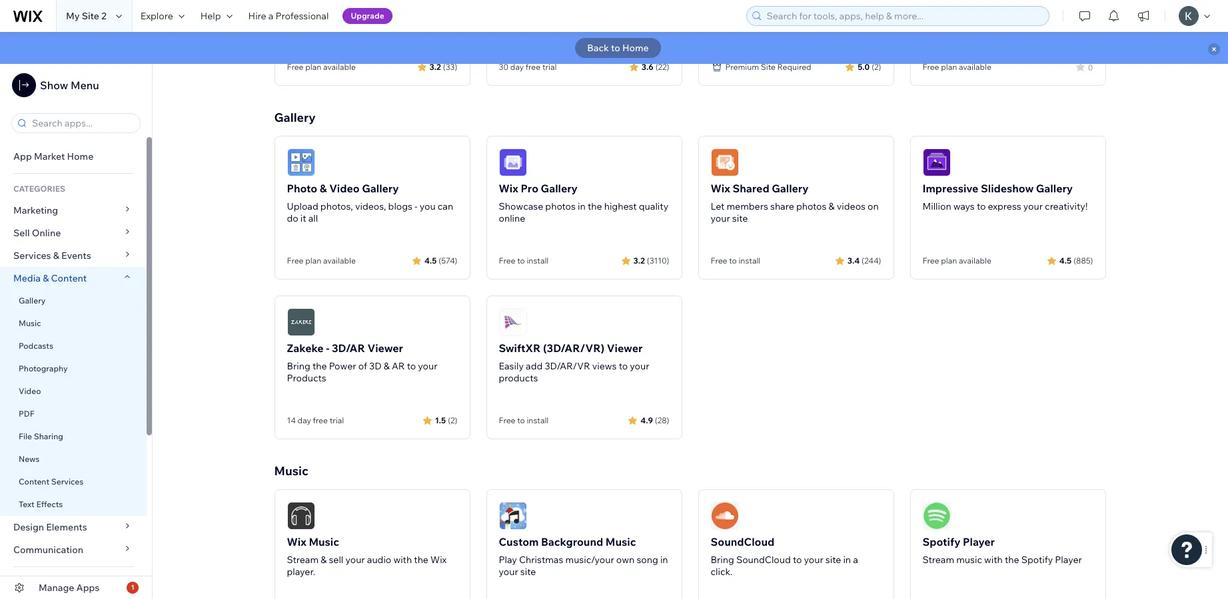 Task type: vqa. For each thing, say whether or not it's contained in the screenshot.
Gallery in the the Sidebar ELEMENT
yes



Task type: locate. For each thing, give the bounding box(es) containing it.
install down 'products'
[[527, 416, 549, 426]]

free to install down online
[[499, 256, 549, 266]]

play
[[499, 554, 517, 566]]

to inside impressive slideshow gallery million ways to express your creativity!
[[977, 201, 986, 213]]

install for pro
[[527, 256, 549, 266]]

app market home
[[13, 151, 93, 163]]

zakeke - 3d/ar viewer logo image
[[287, 309, 315, 337]]

1 horizontal spatial spotify
[[1021, 554, 1053, 566]]

0 vertical spatial bring
[[287, 361, 310, 373]]

& inside the zakeke - 3d/ar viewer bring the power of 3d & ar to your products
[[384, 361, 390, 373]]

viewer inside the zakeke - 3d/ar viewer bring the power of 3d & ar to your products
[[367, 342, 403, 355]]

content services
[[19, 477, 83, 487]]

0 vertical spatial site
[[82, 10, 99, 22]]

the left highest
[[588, 201, 602, 213]]

the inside the wix music stream & sell your audio with the wix player.
[[414, 554, 428, 566]]

free down do
[[287, 256, 304, 266]]

wix inside wix shared gallery let members share photos & videos on your site
[[711, 182, 730, 195]]

1 vertical spatial 3.2
[[633, 256, 645, 266]]

with right audio
[[393, 554, 412, 566]]

gallery down media
[[19, 296, 46, 306]]

the inside the spotify player stream music with the spotify player
[[1005, 554, 1019, 566]]

wix for wix shared gallery
[[711, 182, 730, 195]]

14 day free trial
[[287, 416, 344, 426]]

free to install
[[499, 256, 549, 266], [711, 256, 761, 266], [499, 416, 549, 426]]

spotify player logo image
[[923, 502, 951, 530]]

viewer up views
[[607, 342, 643, 355]]

4.5 left (574)
[[424, 256, 437, 266]]

0 horizontal spatial stream
[[287, 554, 319, 566]]

free to install down 'products'
[[499, 416, 549, 426]]

& inside photo & video gallery upload photos, videos, blogs - you can do it all
[[320, 182, 327, 195]]

1.5 (2)
[[435, 415, 457, 425]]

(2) right 1.5
[[448, 415, 457, 425]]

1 horizontal spatial player
[[1055, 554, 1082, 566]]

2 photos from the left
[[796, 201, 827, 213]]

1 vertical spatial video
[[19, 387, 41, 397]]

0 vertical spatial -
[[415, 201, 418, 213]]

communication link
[[0, 539, 147, 562]]

video inside video link
[[19, 387, 41, 397]]

free to install for (3d/ar/vr)
[[499, 416, 549, 426]]

custom background music logo image
[[499, 502, 527, 530]]

0 horizontal spatial with
[[393, 554, 412, 566]]

video up photos,
[[329, 182, 360, 195]]

1 vertical spatial a
[[853, 554, 858, 566]]

music up own
[[606, 536, 636, 549]]

0 vertical spatial trial
[[542, 62, 557, 72]]

photos inside 'wix pro gallery showcase photos in the highest quality online'
[[545, 201, 576, 213]]

bring
[[287, 361, 310, 373], [711, 554, 734, 566]]

- inside photo & video gallery upload photos, videos, blogs - you can do it all
[[415, 201, 418, 213]]

1 horizontal spatial -
[[415, 201, 418, 213]]

player
[[963, 536, 995, 549], [1055, 554, 1082, 566]]

viewer up 3d at the bottom of page
[[367, 342, 403, 355]]

stream left music
[[923, 554, 954, 566]]

1 horizontal spatial photos
[[796, 201, 827, 213]]

1 stream from the left
[[287, 554, 319, 566]]

sell online link
[[0, 222, 147, 245]]

trial right 30
[[542, 62, 557, 72]]

site inside soundcloud bring soundcloud to your site in a click.
[[826, 554, 841, 566]]

3.2 (3110)
[[633, 256, 669, 266]]

1 vertical spatial bring
[[711, 554, 734, 566]]

swiftxr
[[499, 342, 541, 355]]

soundcloud bring soundcloud to your site in a click.
[[711, 536, 858, 578]]

1 vertical spatial -
[[326, 342, 329, 355]]

1 horizontal spatial content
[[51, 273, 87, 285]]

- inside the zakeke - 3d/ar viewer bring the power of 3d & ar to your products
[[326, 342, 329, 355]]

pro
[[521, 182, 538, 195]]

0 horizontal spatial content
[[19, 477, 49, 487]]

video up pdf
[[19, 387, 41, 397]]

stream left sell
[[287, 554, 319, 566]]

& left videos at top right
[[829, 201, 835, 213]]

trial
[[542, 62, 557, 72], [330, 416, 344, 426]]

1 vertical spatial trial
[[330, 416, 344, 426]]

free right 30
[[526, 62, 541, 72]]

music inside the wix music stream & sell your audio with the wix player.
[[309, 536, 339, 549]]

members
[[727, 201, 768, 213]]

1 vertical spatial day
[[298, 416, 311, 426]]

1 horizontal spatial viewer
[[607, 342, 643, 355]]

site left 2
[[82, 10, 99, 22]]

to inside button
[[611, 42, 620, 54]]

(2) right 5.0
[[872, 62, 881, 72]]

the
[[588, 201, 602, 213], [312, 361, 327, 373], [414, 554, 428, 566], [1005, 554, 1019, 566]]

wix right audio
[[431, 554, 447, 566]]

zakeke - 3d/ar viewer bring the power of 3d & ar to your products
[[287, 342, 437, 385]]

0 horizontal spatial (2)
[[448, 415, 457, 425]]

site inside wix shared gallery let members share photos & videos on your site
[[732, 213, 748, 225]]

2
[[101, 10, 106, 22]]

free for 30 day free trial
[[923, 62, 939, 72]]

home up 3.6
[[622, 42, 649, 54]]

0 horizontal spatial site
[[82, 10, 99, 22]]

install for (3d/ar/vr)
[[527, 416, 549, 426]]

music up sell
[[309, 536, 339, 549]]

background
[[541, 536, 603, 549]]

ar
[[392, 361, 405, 373]]

0 horizontal spatial 4.5
[[424, 256, 437, 266]]

1 viewer from the left
[[367, 342, 403, 355]]

help button
[[192, 0, 240, 32]]

0 vertical spatial a
[[268, 10, 274, 22]]

wix music logo image
[[287, 502, 315, 530]]

gallery inside impressive slideshow gallery million ways to express your creativity!
[[1036, 182, 1073, 195]]

manage apps
[[39, 582, 100, 594]]

1 vertical spatial site
[[761, 62, 776, 72]]

gallery inside wix shared gallery let members share photos & videos on your site
[[772, 182, 809, 195]]

1 with from the left
[[393, 554, 412, 566]]

free to install down the members
[[711, 256, 761, 266]]

0 vertical spatial day
[[510, 62, 524, 72]]

0 vertical spatial free
[[526, 62, 541, 72]]

sharing
[[34, 432, 63, 442]]

1
[[131, 584, 134, 592]]

install down the members
[[739, 256, 761, 266]]

your inside the wix music stream & sell your audio with the wix player.
[[345, 554, 365, 566]]

with inside the spotify player stream music with the spotify player
[[984, 554, 1003, 566]]

3d/ar/vr
[[545, 361, 590, 373]]

home right market on the top
[[67, 151, 93, 163]]

1 horizontal spatial free
[[526, 62, 541, 72]]

1 photos from the left
[[545, 201, 576, 213]]

file sharing link
[[0, 426, 147, 448]]

1 4.5 from the left
[[424, 256, 437, 266]]

install down showcase
[[527, 256, 549, 266]]

your
[[1023, 201, 1043, 213], [711, 213, 730, 225], [418, 361, 437, 373], [630, 361, 649, 373], [345, 554, 365, 566], [804, 554, 823, 566], [499, 566, 518, 578]]

0 vertical spatial spotify
[[923, 536, 961, 549]]

1 horizontal spatial home
[[622, 42, 649, 54]]

4.5
[[424, 256, 437, 266], [1059, 256, 1072, 266]]

0 vertical spatial 3.2
[[430, 62, 441, 72]]

available
[[323, 62, 356, 72], [959, 62, 991, 72], [323, 256, 356, 266], [959, 256, 991, 266]]

1 horizontal spatial bring
[[711, 554, 734, 566]]

home
[[622, 42, 649, 54], [67, 151, 93, 163]]

music up podcasts in the left of the page
[[19, 319, 41, 329]]

player.
[[287, 566, 315, 578]]

with right music
[[984, 554, 1003, 566]]

manage
[[39, 582, 74, 594]]

bring inside soundcloud bring soundcloud to your site in a click.
[[711, 554, 734, 566]]

sell online
[[13, 227, 61, 239]]

2 horizontal spatial site
[[826, 554, 841, 566]]

gallery up share
[[772, 182, 809, 195]]

million
[[923, 201, 951, 213]]

back
[[587, 42, 609, 54]]

0 vertical spatial home
[[622, 42, 649, 54]]

free down online
[[499, 256, 515, 266]]

design elements
[[13, 522, 87, 534]]

2 stream from the left
[[923, 554, 954, 566]]

(33)
[[443, 62, 457, 72]]

1 horizontal spatial 3.2
[[633, 256, 645, 266]]

free right 14
[[313, 416, 328, 426]]

3.2 left (3110)
[[633, 256, 645, 266]]

(244)
[[862, 256, 881, 266]]

day for 14
[[298, 416, 311, 426]]

1 horizontal spatial trial
[[542, 62, 557, 72]]

the left power
[[312, 361, 327, 373]]

viewer
[[367, 342, 403, 355], [607, 342, 643, 355]]

0 horizontal spatial photos
[[545, 201, 576, 213]]

1 horizontal spatial site
[[761, 62, 776, 72]]

0 horizontal spatial player
[[963, 536, 995, 549]]

free down hire a professional
[[287, 62, 304, 72]]

stream for wix
[[287, 554, 319, 566]]

day
[[510, 62, 524, 72], [298, 416, 311, 426]]

1 horizontal spatial stream
[[923, 554, 954, 566]]

0 horizontal spatial a
[[268, 10, 274, 22]]

day right 30
[[510, 62, 524, 72]]

0 horizontal spatial video
[[19, 387, 41, 397]]

(2) for 1.5 (2)
[[448, 415, 457, 425]]

gallery up creativity!
[[1036, 182, 1073, 195]]

1 vertical spatial home
[[67, 151, 93, 163]]

0 horizontal spatial in
[[578, 201, 586, 213]]

free
[[287, 62, 304, 72], [923, 62, 939, 72], [287, 256, 304, 266], [499, 256, 515, 266], [711, 256, 727, 266], [923, 256, 939, 266], [499, 416, 515, 426]]

your inside wix shared gallery let members share photos & videos on your site
[[711, 213, 730, 225]]

install
[[527, 256, 549, 266], [739, 256, 761, 266], [527, 416, 549, 426]]

to inside the zakeke - 3d/ar viewer bring the power of 3d & ar to your products
[[407, 361, 416, 373]]

0 horizontal spatial bring
[[287, 361, 310, 373]]

stream inside the spotify player stream music with the spotify player
[[923, 554, 954, 566]]

30 day free trial
[[499, 62, 557, 72]]

pdf
[[19, 409, 34, 419]]

services
[[13, 250, 51, 262], [51, 477, 83, 487]]

0 horizontal spatial site
[[520, 566, 536, 578]]

free down search for tools, apps, help & more... field
[[923, 62, 939, 72]]

upgrade button
[[343, 8, 392, 24]]

2 viewer from the left
[[607, 342, 643, 355]]

video inside photo & video gallery upload photos, videos, blogs - you can do it all
[[329, 182, 360, 195]]

1 horizontal spatial with
[[984, 554, 1003, 566]]

4.5 left (885)
[[1059, 256, 1072, 266]]

wix left pro
[[499, 182, 518, 195]]

(3d/ar/vr)
[[543, 342, 605, 355]]

2 horizontal spatial in
[[843, 554, 851, 566]]

photos right showcase
[[545, 201, 576, 213]]

free for photo & video gallery
[[287, 256, 304, 266]]

available for 30 day free trial
[[959, 62, 991, 72]]

my site 2
[[66, 10, 106, 22]]

1 vertical spatial free
[[313, 416, 328, 426]]

gallery inside photo & video gallery upload photos, videos, blogs - you can do it all
[[362, 182, 399, 195]]

with
[[393, 554, 412, 566], [984, 554, 1003, 566]]

1 vertical spatial spotify
[[1021, 554, 1053, 566]]

photos right share
[[796, 201, 827, 213]]

1 horizontal spatial a
[[853, 554, 858, 566]]

1 horizontal spatial day
[[510, 62, 524, 72]]

free to install for pro
[[499, 256, 549, 266]]

wix down wix music logo
[[287, 536, 306, 549]]

hire
[[248, 10, 266, 22]]

soundcloud
[[711, 536, 774, 549], [736, 554, 791, 566]]

1 horizontal spatial site
[[732, 213, 748, 225]]

0 horizontal spatial viewer
[[367, 342, 403, 355]]

content
[[51, 273, 87, 285], [19, 477, 49, 487]]

0 horizontal spatial day
[[298, 416, 311, 426]]

0 vertical spatial services
[[13, 250, 51, 262]]

& left events
[[53, 250, 59, 262]]

with inside the wix music stream & sell your audio with the wix player.
[[393, 554, 412, 566]]

swiftxr (3d/ar/vr) viewer easily add 3d/ar/vr views to your products
[[499, 342, 649, 385]]

bring down soundcloud logo
[[711, 554, 734, 566]]

1 horizontal spatial in
[[660, 554, 668, 566]]

free for wix shared gallery
[[711, 256, 727, 266]]

viewer inside swiftxr (3d/ar/vr) viewer easily add 3d/ar/vr views to your products
[[607, 342, 643, 355]]

wix pro gallery logo image
[[499, 149, 527, 177]]

gallery right pro
[[541, 182, 578, 195]]

media & content
[[13, 273, 87, 285]]

trial right 14
[[330, 416, 344, 426]]

1 horizontal spatial video
[[329, 182, 360, 195]]

impressive
[[923, 182, 979, 195]]

0 horizontal spatial 3.2
[[430, 62, 441, 72]]

0 vertical spatial video
[[329, 182, 360, 195]]

impressive slideshow gallery million ways to express your creativity!
[[923, 182, 1088, 213]]

- left the you
[[415, 201, 418, 213]]

photography
[[19, 364, 68, 374]]

home inside "sidebar" element
[[67, 151, 93, 163]]

my
[[66, 10, 80, 22]]

bring down zakeke on the left of page
[[287, 361, 310, 373]]

required
[[777, 62, 811, 72]]

home inside button
[[622, 42, 649, 54]]

sidebar element
[[0, 64, 153, 600]]

bring inside the zakeke - 3d/ar viewer bring the power of 3d & ar to your products
[[287, 361, 310, 373]]

gallery up videos,
[[362, 182, 399, 195]]

wix shared gallery logo image
[[711, 149, 739, 177]]

soundcloud down soundcloud logo
[[711, 536, 774, 549]]

all
[[308, 213, 318, 225]]

day right 14
[[298, 416, 311, 426]]

video
[[329, 182, 360, 195], [19, 387, 41, 397]]

& left sell
[[321, 554, 327, 566]]

soundcloud logo image
[[711, 502, 739, 530]]

text effects link
[[0, 494, 147, 516]]

3.2
[[430, 62, 441, 72], [633, 256, 645, 266]]

0 horizontal spatial free
[[313, 416, 328, 426]]

0 horizontal spatial -
[[326, 342, 329, 355]]

free down 'products'
[[499, 416, 515, 426]]

- left 3d/ar
[[326, 342, 329, 355]]

custom
[[499, 536, 539, 549]]

shared
[[733, 182, 769, 195]]

0 vertical spatial (2)
[[872, 62, 881, 72]]

plan
[[305, 62, 321, 72], [941, 62, 957, 72], [305, 256, 321, 266], [941, 256, 957, 266]]

& right photo
[[320, 182, 327, 195]]

music inside "sidebar" element
[[19, 319, 41, 329]]

zakeke
[[287, 342, 324, 355]]

impressive slideshow gallery logo image
[[923, 149, 951, 177]]

2 4.5 from the left
[[1059, 256, 1072, 266]]

music
[[19, 319, 41, 329], [274, 464, 308, 479], [309, 536, 339, 549], [606, 536, 636, 549]]

free down million
[[923, 256, 939, 266]]

0 vertical spatial content
[[51, 273, 87, 285]]

free for 14 day free trial
[[313, 416, 328, 426]]

the right audio
[[414, 554, 428, 566]]

free down let
[[711, 256, 727, 266]]

soundcloud right click.
[[736, 554, 791, 566]]

content up 'gallery' link
[[51, 273, 87, 285]]

1 horizontal spatial (2)
[[872, 62, 881, 72]]

2 with from the left
[[984, 554, 1003, 566]]

wix pro gallery showcase photos in the highest quality online
[[499, 182, 669, 225]]

0 horizontal spatial home
[[67, 151, 93, 163]]

0 horizontal spatial trial
[[330, 416, 344, 426]]

home for back to home
[[622, 42, 649, 54]]

4.9
[[641, 415, 653, 425]]

music
[[956, 554, 982, 566]]

services down news link
[[51, 477, 83, 487]]

app
[[13, 151, 32, 163]]

wix inside 'wix pro gallery showcase photos in the highest quality online'
[[499, 182, 518, 195]]

free plan available
[[287, 62, 356, 72], [923, 62, 991, 72], [287, 256, 356, 266], [923, 256, 991, 266]]

video link
[[0, 381, 147, 403]]

podcasts link
[[0, 335, 147, 358]]

stream for spotify
[[923, 554, 954, 566]]

& right 3d at the bottom of page
[[384, 361, 390, 373]]

Search apps... field
[[28, 114, 136, 133]]

audio
[[367, 554, 391, 566]]

site right premium
[[761, 62, 776, 72]]

the right music
[[1005, 554, 1019, 566]]

&
[[320, 182, 327, 195], [829, 201, 835, 213], [53, 250, 59, 262], [43, 273, 49, 285], [384, 361, 390, 373], [321, 554, 327, 566]]

services down sell online
[[13, 250, 51, 262]]

stream inside the wix music stream & sell your audio with the wix player.
[[287, 554, 319, 566]]

1 vertical spatial (2)
[[448, 415, 457, 425]]

wix for wix pro gallery
[[499, 182, 518, 195]]

3.2 for 3.2 (33)
[[430, 62, 441, 72]]

your inside swiftxr (3d/ar/vr) viewer easily add 3d/ar/vr views to your products
[[630, 361, 649, 373]]

1 horizontal spatial 4.5
[[1059, 256, 1072, 266]]

3.2 left (33)
[[430, 62, 441, 72]]

your inside custom background music play christmas music/your own song in your site
[[499, 566, 518, 578]]

content down news at the left bottom of page
[[19, 477, 49, 487]]

music/your
[[565, 554, 614, 566]]

the inside 'wix pro gallery showcase photos in the highest quality online'
[[588, 201, 602, 213]]

3.2 for 3.2 (3110)
[[633, 256, 645, 266]]

wix up let
[[711, 182, 730, 195]]

0 vertical spatial player
[[963, 536, 995, 549]]



Task type: describe. For each thing, give the bounding box(es) containing it.
1 vertical spatial soundcloud
[[736, 554, 791, 566]]

30
[[499, 62, 509, 72]]

0
[[1088, 62, 1093, 72]]

(22)
[[655, 62, 669, 72]]

free to install for shared
[[711, 256, 761, 266]]

gallery inside 'wix pro gallery showcase photos in the highest quality online'
[[541, 182, 578, 195]]

creativity!
[[1045, 201, 1088, 213]]

showcase
[[499, 201, 543, 213]]

media
[[13, 273, 41, 285]]

free for 30 day free trial
[[526, 62, 541, 72]]

on
[[868, 201, 879, 213]]

home for app market home
[[67, 151, 93, 163]]

news
[[19, 454, 40, 464]]

1 vertical spatial player
[[1055, 554, 1082, 566]]

0 vertical spatial soundcloud
[[711, 536, 774, 549]]

your inside impressive slideshow gallery million ways to express your creativity!
[[1023, 201, 1043, 213]]

trial for 30 day free trial
[[542, 62, 557, 72]]

online
[[499, 213, 525, 225]]

app market home link
[[0, 145, 147, 168]]

4.5 for photo & video gallery
[[424, 256, 437, 266]]

own
[[616, 554, 635, 566]]

day for 30
[[510, 62, 524, 72]]

(2) for 5.0 (2)
[[872, 62, 881, 72]]

free for impressive slideshow gallery
[[923, 256, 939, 266]]

in inside custom background music play christmas music/your own song in your site
[[660, 554, 668, 566]]

(28)
[[655, 415, 669, 425]]

plan for 30 day free trial
[[941, 62, 957, 72]]

upload
[[287, 201, 318, 213]]

spotify player stream music with the spotify player
[[923, 536, 1082, 566]]

a inside soundcloud bring soundcloud to your site in a click.
[[853, 554, 858, 566]]

of
[[358, 361, 367, 373]]

photos,
[[320, 201, 353, 213]]

1 vertical spatial content
[[19, 477, 49, 487]]

free for wix pro gallery
[[499, 256, 515, 266]]

sell
[[13, 227, 30, 239]]

your inside the zakeke - 3d/ar viewer bring the power of 3d & ar to your products
[[418, 361, 437, 373]]

slideshow
[[981, 182, 1034, 195]]

Search for tools, apps, help & more... field
[[763, 7, 1045, 25]]

wix for wix music
[[287, 536, 306, 549]]

design
[[13, 522, 44, 534]]

categories
[[13, 184, 65, 194]]

3.2 (33)
[[430, 62, 457, 72]]

photo & video gallery logo image
[[287, 149, 315, 177]]

services & events
[[13, 250, 91, 262]]

products
[[287, 373, 326, 385]]

express
[[988, 201, 1021, 213]]

pdf link
[[0, 403, 147, 426]]

content services link
[[0, 471, 147, 494]]

premium
[[725, 62, 759, 72]]

communication
[[13, 544, 85, 556]]

5.0
[[858, 62, 870, 72]]

install for shared
[[739, 256, 761, 266]]

hire a professional
[[248, 10, 329, 22]]

text
[[19, 500, 34, 510]]

site for my
[[82, 10, 99, 22]]

available for impressive slideshow gallery
[[959, 256, 991, 266]]

swiftxr (3d/ar/vr) viewer logo image
[[499, 309, 527, 337]]

site for premium
[[761, 62, 776, 72]]

3.4 (244)
[[847, 256, 881, 266]]

you
[[420, 201, 436, 213]]

menu
[[71, 79, 99, 92]]

upgrade
[[351, 11, 384, 21]]

do
[[287, 213, 298, 225]]

wix shared gallery let members share photos & videos on your site
[[711, 182, 879, 225]]

gallery link
[[0, 290, 147, 313]]

custom background music play christmas music/your own song in your site
[[499, 536, 668, 578]]

& inside the wix music stream & sell your audio with the wix player.
[[321, 554, 327, 566]]

4.9 (28)
[[641, 415, 669, 425]]

to inside soundcloud bring soundcloud to your site in a click.
[[793, 554, 802, 566]]

online
[[32, 227, 61, 239]]

1.5
[[435, 415, 446, 425]]

3.6
[[642, 62, 653, 72]]

elements
[[46, 522, 87, 534]]

free plan available for impressive slideshow gallery
[[923, 256, 991, 266]]

available for photo & video gallery
[[323, 256, 356, 266]]

file
[[19, 432, 32, 442]]

& inside wix shared gallery let members share photos & videos on your site
[[829, 201, 835, 213]]

14
[[287, 416, 296, 426]]

music link
[[0, 313, 147, 335]]

help
[[200, 10, 221, 22]]

photo
[[287, 182, 317, 195]]

(3110)
[[647, 256, 669, 266]]

christmas
[[519, 554, 563, 566]]

quality
[[639, 201, 669, 213]]

hire a professional link
[[240, 0, 337, 32]]

professional
[[276, 10, 329, 22]]

3.6 (22)
[[642, 62, 669, 72]]

& right media
[[43, 273, 49, 285]]

4.5 (885)
[[1059, 256, 1093, 266]]

market
[[34, 151, 65, 163]]

in inside 'wix pro gallery showcase photos in the highest quality online'
[[578, 201, 586, 213]]

trial for 14 day free trial
[[330, 416, 344, 426]]

apps
[[76, 582, 100, 594]]

show menu button
[[12, 73, 99, 97]]

free for swiftxr (3d/ar/vr) viewer
[[499, 416, 515, 426]]

free plan available for photo & video gallery
[[287, 256, 356, 266]]

4.5 for impressive slideshow gallery
[[1059, 256, 1072, 266]]

news link
[[0, 448, 147, 471]]

videos
[[837, 201, 866, 213]]

can
[[438, 201, 453, 213]]

gallery up photo & video gallery logo
[[274, 110, 316, 125]]

music inside custom background music play christmas music/your own song in your site
[[606, 536, 636, 549]]

in inside soundcloud bring soundcloud to your site in a click.
[[843, 554, 851, 566]]

photos inside wix shared gallery let members share photos & videos on your site
[[796, 201, 827, 213]]

share
[[770, 201, 794, 213]]

free plan available for 30 day free trial
[[923, 62, 991, 72]]

photography link
[[0, 358, 147, 381]]

power
[[329, 361, 356, 373]]

to inside swiftxr (3d/ar/vr) viewer easily add 3d/ar/vr views to your products
[[619, 361, 628, 373]]

gallery inside 'gallery' link
[[19, 296, 46, 306]]

your inside soundcloud bring soundcloud to your site in a click.
[[804, 554, 823, 566]]

plan for photo & video gallery
[[305, 256, 321, 266]]

0 horizontal spatial spotify
[[923, 536, 961, 549]]

(885)
[[1074, 256, 1093, 266]]

3.4
[[847, 256, 860, 266]]

music up wix music logo
[[274, 464, 308, 479]]

ways
[[953, 201, 975, 213]]

site inside custom background music play christmas music/your own song in your site
[[520, 566, 536, 578]]

back to home alert
[[0, 32, 1228, 64]]

services & events link
[[0, 245, 147, 267]]

design elements link
[[0, 516, 147, 539]]

easily
[[499, 361, 524, 373]]

1 vertical spatial services
[[51, 477, 83, 487]]

show
[[40, 79, 68, 92]]

the inside the zakeke - 3d/ar viewer bring the power of 3d & ar to your products
[[312, 361, 327, 373]]

products
[[499, 373, 538, 385]]

premium site required
[[725, 62, 811, 72]]

plan for impressive slideshow gallery
[[941, 256, 957, 266]]

(574)
[[439, 256, 457, 266]]



